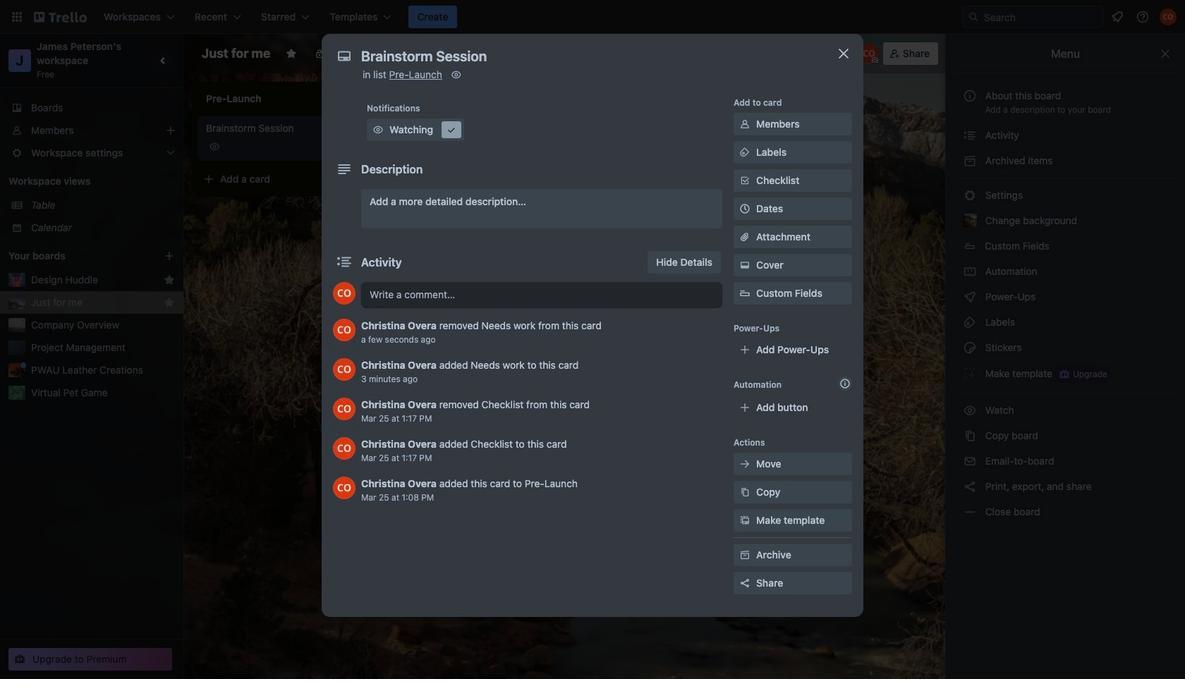 Task type: describe. For each thing, give the bounding box(es) containing it.
Search field
[[979, 7, 1103, 27]]

your boards with 6 items element
[[8, 248, 142, 265]]

primary element
[[0, 0, 1185, 34]]

close dialog image
[[835, 45, 852, 62]]

open information menu image
[[1136, 10, 1150, 24]]

0 notifications image
[[1109, 8, 1126, 25]]



Task type: locate. For each thing, give the bounding box(es) containing it.
1 horizontal spatial christina overa (christinaovera) image
[[1160, 8, 1177, 25]]

christina overa (christinaovera) image
[[859, 44, 879, 63], [333, 282, 356, 305], [333, 319, 356, 341], [333, 358, 356, 381], [333, 437, 356, 460], [333, 477, 356, 499]]

add board image
[[164, 250, 175, 262]]

2 starred icon image from the top
[[164, 297, 175, 308]]

0 horizontal spatial christina overa (christinaovera) image
[[333, 398, 356, 420]]

search image
[[968, 11, 979, 23]]

1 vertical spatial starred icon image
[[164, 297, 175, 308]]

sm image
[[710, 42, 729, 62], [371, 123, 385, 137], [738, 258, 752, 272], [963, 403, 977, 418], [963, 429, 977, 443], [738, 457, 752, 471], [963, 480, 977, 494], [963, 505, 977, 519]]

star or unstar board image
[[286, 48, 297, 59]]

create from template… image
[[361, 174, 372, 185]]

starred icon image
[[164, 274, 175, 286], [164, 297, 175, 308]]

christina overa (christinaovera) image
[[1160, 8, 1177, 25], [333, 398, 356, 420]]

sm image
[[449, 68, 463, 82], [738, 117, 752, 131], [444, 123, 459, 137], [963, 128, 977, 142], [738, 145, 752, 159], [963, 154, 977, 168], [963, 188, 977, 202], [963, 265, 977, 279], [963, 290, 977, 304], [963, 315, 977, 329], [963, 341, 977, 355], [963, 366, 977, 380], [963, 454, 977, 468], [738, 485, 752, 499], [738, 514, 752, 528], [738, 548, 752, 562]]

Board name text field
[[195, 42, 277, 65]]

None text field
[[354, 44, 820, 69]]

customize views image
[[442, 47, 456, 61]]

0 vertical spatial christina overa (christinaovera) image
[[1160, 8, 1177, 25]]

1 starred icon image from the top
[[164, 274, 175, 286]]

1 vertical spatial christina overa (christinaovera) image
[[333, 398, 356, 420]]

0 vertical spatial starred icon image
[[164, 274, 175, 286]]

Write a comment text field
[[361, 282, 722, 308]]



Task type: vqa. For each thing, say whether or not it's contained in the screenshot.
the Star or unstar board image
yes



